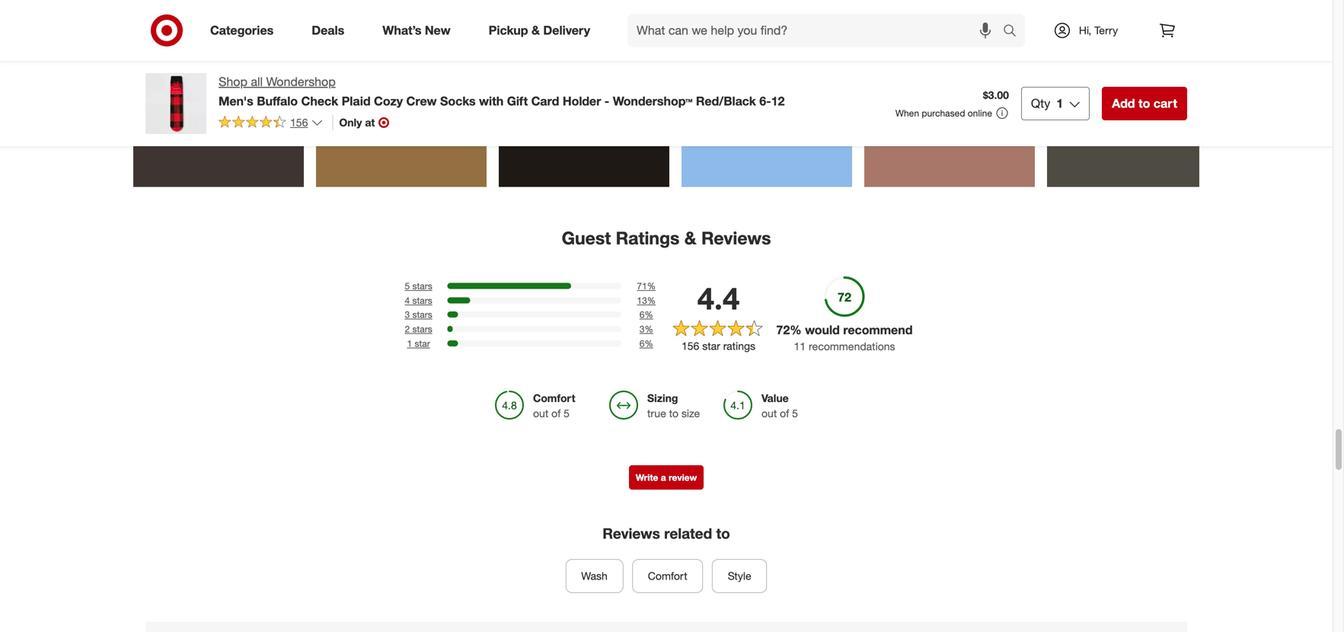 Task type: vqa. For each thing, say whether or not it's contained in the screenshot.
13 % at the left of page
yes



Task type: locate. For each thing, give the bounding box(es) containing it.
true
[[647, 407, 666, 420]]

reviews up comfort
[[603, 525, 660, 542]]

2 6 % from the top
[[640, 338, 653, 349]]

qty
[[1031, 96, 1051, 111]]

156
[[290, 116, 308, 129], [682, 339, 700, 353]]

3
[[405, 309, 410, 320], [640, 323, 645, 335]]

4
[[405, 295, 410, 306]]

2 horizontal spatial to
[[1139, 96, 1151, 111]]

0 vertical spatial to
[[1139, 96, 1151, 111]]

deals
[[312, 23, 345, 38]]

3 stars from the top
[[412, 309, 432, 320]]

of for value
[[780, 407, 789, 420]]

size
[[682, 407, 700, 420]]

stars for 3 stars
[[412, 309, 432, 320]]

1 horizontal spatial 3
[[640, 323, 645, 335]]

3 down 13
[[640, 323, 645, 335]]

men's
[[219, 94, 253, 108]]

1 6 % from the top
[[640, 309, 653, 320]]

comfort button
[[632, 560, 703, 593]]

out
[[533, 407, 549, 420], [762, 407, 777, 420]]

1 vertical spatial 156
[[682, 339, 700, 353]]

0 vertical spatial 6
[[640, 309, 645, 320]]

out inside value out of 5
[[762, 407, 777, 420]]

% up 3 %
[[645, 309, 653, 320]]

& right ratings
[[685, 227, 697, 249]]

13 %
[[637, 295, 656, 306]]

stars up '2 stars' on the left of the page
[[412, 309, 432, 320]]

star left "ratings"
[[703, 339, 720, 353]]

write
[[636, 472, 658, 483]]

image of men's buffalo check plaid cozy crew socks with gift card holder - wondershop™ red/black 6-12 image
[[145, 73, 206, 134]]

1 horizontal spatial 5
[[564, 407, 570, 420]]

out inside comfort out of 5
[[533, 407, 549, 420]]

5 down the 'comfort'
[[564, 407, 570, 420]]

to left size
[[669, 407, 679, 420]]

write a review button
[[629, 465, 704, 490]]

out for value out of 5
[[762, 407, 777, 420]]

stars
[[412, 280, 432, 292], [412, 295, 432, 306], [412, 309, 432, 320], [412, 323, 432, 335]]

3 up 2
[[405, 309, 410, 320]]

2 stars from the top
[[412, 295, 432, 306]]

156 for 156 star ratings
[[682, 339, 700, 353]]

72
[[777, 323, 790, 338]]

6 % down 3 %
[[640, 338, 653, 349]]

72 % would recommend 11 recommendations
[[777, 323, 913, 353]]

1 horizontal spatial of
[[780, 407, 789, 420]]

add to cart button
[[1102, 87, 1188, 120]]

2 6 from the top
[[640, 338, 645, 349]]

156 star ratings
[[682, 339, 756, 353]]

wash button
[[566, 560, 623, 593]]

4 stars from the top
[[412, 323, 432, 335]]

% down 71 %
[[647, 295, 656, 306]]

0 horizontal spatial 3
[[405, 309, 410, 320]]

what's new link
[[370, 14, 470, 47]]

0 vertical spatial 156
[[290, 116, 308, 129]]

holder
[[563, 94, 601, 108]]

1 right qty
[[1057, 96, 1064, 111]]

% up 13 %
[[647, 280, 656, 292]]

1 vertical spatial 6
[[640, 338, 645, 349]]

stars for 5 stars
[[412, 280, 432, 292]]

1 vertical spatial 6 %
[[640, 338, 653, 349]]

comfort
[[648, 570, 688, 583]]

0 horizontal spatial 5
[[405, 280, 410, 292]]

156 inside 'link'
[[290, 116, 308, 129]]

6 %
[[640, 309, 653, 320], [640, 338, 653, 349]]

to right related
[[716, 525, 730, 542]]

what's new
[[383, 23, 451, 38]]

review
[[669, 472, 697, 483]]

5 inside comfort out of 5
[[564, 407, 570, 420]]

%
[[647, 280, 656, 292], [647, 295, 656, 306], [645, 309, 653, 320], [790, 323, 802, 338], [645, 323, 653, 335], [645, 338, 653, 349]]

6 down 3 %
[[640, 338, 645, 349]]

1 horizontal spatial &
[[685, 227, 697, 249]]

156 down the check
[[290, 116, 308, 129]]

0 vertical spatial 6 %
[[640, 309, 653, 320]]

out down value
[[762, 407, 777, 420]]

1 6 from the top
[[640, 309, 645, 320]]

0 horizontal spatial to
[[669, 407, 679, 420]]

of down value
[[780, 407, 789, 420]]

stars down 3 stars in the left of the page
[[412, 323, 432, 335]]

add to cart
[[1112, 96, 1178, 111]]

star
[[415, 338, 430, 349], [703, 339, 720, 353]]

what's
[[383, 23, 422, 38]]

of inside comfort out of 5
[[552, 407, 561, 420]]

1 horizontal spatial 1
[[1057, 96, 1064, 111]]

2 horizontal spatial 5
[[792, 407, 798, 420]]

reviews up 4.4
[[702, 227, 771, 249]]

to inside sizing true to size
[[669, 407, 679, 420]]

1 horizontal spatial to
[[716, 525, 730, 542]]

1 horizontal spatial reviews
[[702, 227, 771, 249]]

1 horizontal spatial out
[[762, 407, 777, 420]]

1 vertical spatial 3
[[640, 323, 645, 335]]

related
[[664, 525, 712, 542]]

1 vertical spatial reviews
[[603, 525, 660, 542]]

6 % up 3 %
[[640, 309, 653, 320]]

2 vertical spatial to
[[716, 525, 730, 542]]

6
[[640, 309, 645, 320], [640, 338, 645, 349]]

when
[[896, 107, 919, 119]]

% down 13 %
[[645, 323, 653, 335]]

% up 11 on the bottom right of the page
[[790, 323, 802, 338]]

shop
[[219, 74, 248, 89]]

plaid
[[342, 94, 371, 108]]

1 down 2
[[407, 338, 412, 349]]

0 horizontal spatial &
[[532, 23, 540, 38]]

crew
[[406, 94, 437, 108]]

0 horizontal spatial of
[[552, 407, 561, 420]]

of for comfort
[[552, 407, 561, 420]]

at
[[365, 116, 375, 129]]

% down 3 %
[[645, 338, 653, 349]]

0 vertical spatial reviews
[[702, 227, 771, 249]]

to right "add"
[[1139, 96, 1151, 111]]

of inside value out of 5
[[780, 407, 789, 420]]

0 horizontal spatial star
[[415, 338, 430, 349]]

wash
[[581, 570, 608, 583]]

hi, terry
[[1079, 24, 1118, 37]]

1 horizontal spatial star
[[703, 339, 720, 353]]

0 horizontal spatial reviews
[[603, 525, 660, 542]]

out down the 'comfort'
[[533, 407, 549, 420]]

71 %
[[637, 280, 656, 292]]

0 horizontal spatial out
[[533, 407, 549, 420]]

-
[[605, 94, 610, 108]]

156 for 156
[[290, 116, 308, 129]]

style button
[[712, 560, 767, 593]]

categories
[[210, 23, 274, 38]]

156 left "ratings"
[[682, 339, 700, 353]]

1 vertical spatial to
[[669, 407, 679, 420]]

2 stars
[[405, 323, 432, 335]]

of down the 'comfort'
[[552, 407, 561, 420]]

5 inside value out of 5
[[792, 407, 798, 420]]

1
[[1057, 96, 1064, 111], [407, 338, 412, 349]]

5 up 4
[[405, 280, 410, 292]]

deals link
[[299, 14, 364, 47]]

of
[[552, 407, 561, 420], [780, 407, 789, 420]]

2 of from the left
[[780, 407, 789, 420]]

reviews
[[702, 227, 771, 249], [603, 525, 660, 542]]

0 vertical spatial 3
[[405, 309, 410, 320]]

1 of from the left
[[552, 407, 561, 420]]

categories link
[[197, 14, 293, 47]]

pickup
[[489, 23, 528, 38]]

delivery
[[543, 23, 590, 38]]

stars up 4 stars
[[412, 280, 432, 292]]

5 down 11 on the bottom right of the page
[[792, 407, 798, 420]]

stars down 5 stars
[[412, 295, 432, 306]]

a
[[661, 472, 666, 483]]

sizing true to size
[[647, 391, 700, 420]]

& right pickup
[[532, 23, 540, 38]]

5 for comfort out of 5
[[564, 407, 570, 420]]

only
[[339, 116, 362, 129]]

1 vertical spatial 1
[[407, 338, 412, 349]]

0 horizontal spatial 156
[[290, 116, 308, 129]]

5
[[405, 280, 410, 292], [564, 407, 570, 420], [792, 407, 798, 420]]

4.4
[[698, 280, 740, 317]]

1 stars from the top
[[412, 280, 432, 292]]

2 out from the left
[[762, 407, 777, 420]]

% inside 72 % would recommend 11 recommendations
[[790, 323, 802, 338]]

star down '2 stars' on the left of the page
[[415, 338, 430, 349]]

sizing
[[647, 391, 678, 405]]

6 down 13
[[640, 309, 645, 320]]

ratings
[[616, 227, 680, 249]]

1 out from the left
[[533, 407, 549, 420]]

check
[[301, 94, 338, 108]]

1 horizontal spatial 156
[[682, 339, 700, 353]]



Task type: describe. For each thing, give the bounding box(es) containing it.
5 stars
[[405, 280, 432, 292]]

6 % for stars
[[640, 309, 653, 320]]

1 vertical spatial &
[[685, 227, 697, 249]]

3 for 3 %
[[640, 323, 645, 335]]

3 stars
[[405, 309, 432, 320]]

purchased
[[922, 107, 965, 119]]

recommendations
[[809, 340, 895, 353]]

stars for 4 stars
[[412, 295, 432, 306]]

terry
[[1095, 24, 1118, 37]]

3 %
[[640, 323, 653, 335]]

red/black
[[696, 94, 756, 108]]

hi,
[[1079, 24, 1092, 37]]

out for comfort out of 5
[[533, 407, 549, 420]]

71
[[637, 280, 647, 292]]

style
[[728, 570, 752, 583]]

6-
[[760, 94, 771, 108]]

online
[[968, 107, 993, 119]]

with
[[479, 94, 504, 108]]

buffalo
[[257, 94, 298, 108]]

star for 1
[[415, 338, 430, 349]]

to for sizing true to size
[[669, 407, 679, 420]]

cozy
[[374, 94, 403, 108]]

$3.00
[[983, 88, 1009, 102]]

card
[[531, 94, 559, 108]]

5 for value out of 5
[[792, 407, 798, 420]]

0 vertical spatial 1
[[1057, 96, 1064, 111]]

guest
[[562, 227, 611, 249]]

gift
[[507, 94, 528, 108]]

comfort out of 5
[[533, 391, 576, 420]]

value out of 5
[[762, 391, 798, 420]]

6 for star
[[640, 338, 645, 349]]

star for 156
[[703, 339, 720, 353]]

to for reviews related to
[[716, 525, 730, 542]]

% for 5 stars
[[647, 280, 656, 292]]

search button
[[996, 14, 1033, 50]]

6 for stars
[[640, 309, 645, 320]]

% for 3 stars
[[645, 309, 653, 320]]

new
[[425, 23, 451, 38]]

0 vertical spatial &
[[532, 23, 540, 38]]

all
[[251, 74, 263, 89]]

% for 1 star
[[645, 338, 653, 349]]

socks
[[440, 94, 476, 108]]

4 stars
[[405, 295, 432, 306]]

qty 1
[[1031, 96, 1064, 111]]

to inside button
[[1139, 96, 1151, 111]]

11
[[794, 340, 806, 353]]

13
[[637, 295, 647, 306]]

3 for 3 stars
[[405, 309, 410, 320]]

pickup & delivery
[[489, 23, 590, 38]]

value
[[762, 391, 789, 405]]

pickup & delivery link
[[476, 14, 609, 47]]

reviews related to
[[603, 525, 730, 542]]

% for 2 stars
[[645, 323, 653, 335]]

search
[[996, 24, 1033, 39]]

What can we help you find? suggestions appear below search field
[[628, 14, 1007, 47]]

stars for 2 stars
[[412, 323, 432, 335]]

156 link
[[219, 115, 323, 132]]

cart
[[1154, 96, 1178, 111]]

would
[[805, 323, 840, 338]]

when purchased online
[[896, 107, 993, 119]]

recommend
[[843, 323, 913, 338]]

wondershop
[[266, 74, 336, 89]]

1 star
[[407, 338, 430, 349]]

12
[[771, 94, 785, 108]]

ratings
[[723, 339, 756, 353]]

write a review
[[636, 472, 697, 483]]

guest ratings & reviews
[[562, 227, 771, 249]]

0 horizontal spatial 1
[[407, 338, 412, 349]]

only at
[[339, 116, 375, 129]]

shop all wondershop men's buffalo check plaid cozy crew socks with gift card holder - wondershop™ red/black 6-12
[[219, 74, 785, 108]]

2
[[405, 323, 410, 335]]

wondershop™
[[613, 94, 693, 108]]

comfort
[[533, 391, 576, 405]]

% for 4 stars
[[647, 295, 656, 306]]

6 % for star
[[640, 338, 653, 349]]

add
[[1112, 96, 1135, 111]]



